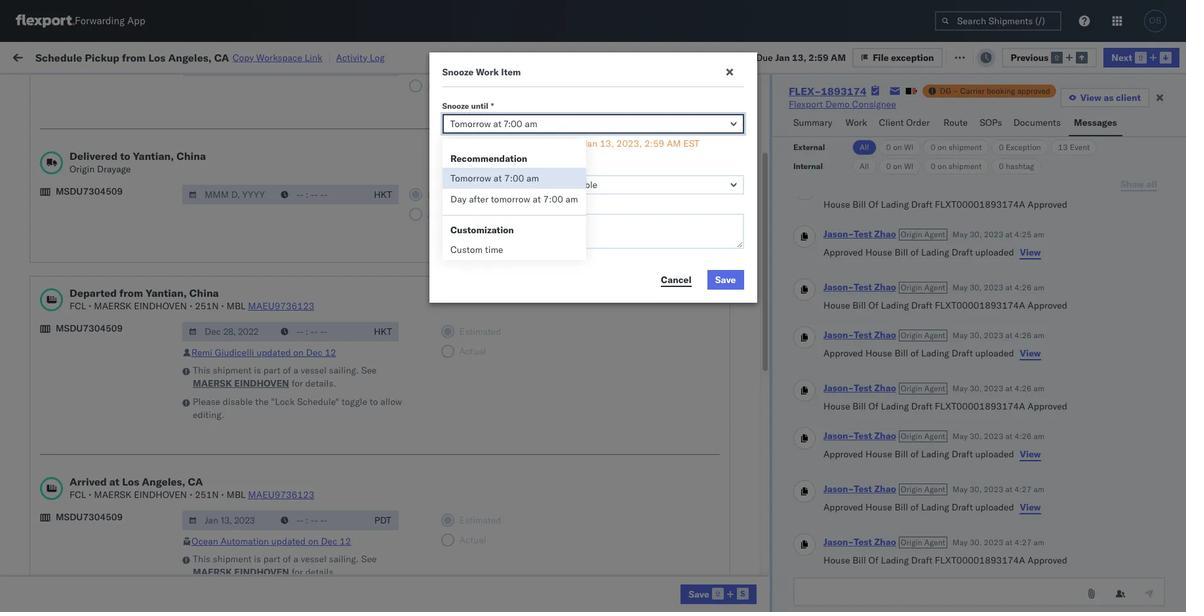 Task type: describe. For each thing, give the bounding box(es) containing it.
msdu7304509 for departed
[[56, 323, 123, 334]]

hlxu8034992 for upload customs clearance documents link corresponding to bosch ocean test
[[947, 304, 1011, 316]]

5 flex-1846748 from the top
[[724, 276, 792, 288]]

next
[[1112, 51, 1133, 63]]

2 flex-2130384 from the top
[[724, 593, 792, 605]]

confirm delivery button
[[30, 419, 100, 433]]

4 hlxu8034992 from the top
[[947, 247, 1011, 258]]

1 flxt00001893174a from the top
[[935, 199, 1026, 211]]

3 upload customs clearance documents from the top
[[30, 528, 144, 553]]

7 ocean fcl from the top
[[401, 305, 447, 316]]

link
[[305, 51, 322, 63]]

sailing. for arrived at los angeles, ca
[[329, 554, 359, 565]]

copy
[[233, 51, 254, 63]]

5 schedule pickup from los angeles, ca button from the top
[[30, 499, 186, 526]]

maeu9736123 inside the departed from yantian, china fcl • maersk eindhoven • 251n • mbl maeu9736123
[[248, 300, 314, 312]]

0 vertical spatial flexport
[[789, 98, 823, 110]]

MMM D, YYYY text field
[[182, 56, 275, 76]]

2 1846748 from the top
[[752, 189, 792, 201]]

dec for confirm pickup from los angeles, ca
[[272, 391, 289, 403]]

fcl inside the departed from yantian, china fcl • maersk eindhoven • 251n • mbl maeu9736123
[[70, 300, 86, 312]]

due
[[756, 51, 773, 63]]

3 upload customs clearance documents link from the top
[[30, 528, 186, 554]]

risk
[[272, 51, 287, 63]]

see for arrived at los angeles, ca
[[361, 554, 377, 565]]

maeu9736123 inside arrived at los angeles, ca fcl • maersk eindhoven • 251n • mbl maeu9736123
[[248, 489, 314, 501]]

0 horizontal spatial --
[[572, 131, 583, 143]]

yantian, for to
[[133, 150, 174, 163]]

am for 5th jason-test zhao button from the top of the page
[[1034, 432, 1045, 441]]

1 horizontal spatial the
[[519, 138, 533, 150]]

batch action button
[[1092, 47, 1178, 67]]

5 account from the top
[[639, 593, 674, 605]]

0 vertical spatial is
[[488, 138, 495, 150]]

2 nyku9743990 from the top
[[808, 593, 873, 605]]

2 schedule pickup from los angeles, ca link from the top
[[30, 210, 186, 236]]

drayage
[[97, 163, 131, 175]]

jan up 25,
[[278, 478, 292, 490]]

1 flex-2130384 from the top
[[724, 564, 792, 576]]

flxt00001893174a for sixth jason-test zhao button from the bottom of the page
[[935, 300, 1026, 312]]

deadline
[[535, 138, 571, 150]]

4 jason-test zhao button from the top
[[824, 382, 896, 394]]

agent for 4th jason-test zhao button from the top
[[925, 384, 946, 393]]

0 horizontal spatial file exception
[[873, 51, 934, 63]]

custom time
[[451, 244, 503, 256]]

client order
[[879, 117, 930, 129]]

angeles, for confirm pickup from los angeles, ca link
[[135, 384, 171, 396]]

zhao for 5th jason-test zhao button from the top of the page
[[875, 430, 896, 442]]

205
[[302, 51, 319, 63]]

flex id
[[703, 107, 728, 117]]

9:00 am est, dec 24, 2022
[[211, 420, 331, 432]]

6 ceau7522281, from the top
[[808, 304, 875, 316]]

client order button
[[874, 111, 938, 136]]

2:59 am edt, nov 5, 2022 for 3rd schedule pickup from los angeles, ca link from the bottom
[[211, 276, 326, 288]]

copy workspace link button
[[233, 51, 322, 63]]

status
[[72, 81, 95, 91]]

all button for internal
[[853, 159, 877, 174]]

note: this is after the deadline of jan 13, 2023, 2:59 am est
[[442, 138, 700, 150]]

5 schedule pickup from los angeles, ca link from the top
[[30, 499, 186, 525]]

shipment down giudicelli
[[213, 365, 252, 376]]

summary button
[[788, 111, 841, 136]]

schedule delivery appointment for the schedule delivery appointment link associated with second schedule delivery appointment button from the top
[[30, 246, 161, 258]]

import work
[[111, 51, 166, 63]]

delivered
[[70, 150, 118, 163]]

schedule pickup from los angeles, ca for fourth schedule pickup from los angeles, ca link from the bottom
[[30, 211, 177, 236]]

10 ocean fcl from the top
[[401, 391, 447, 403]]

omkar savant for ymluw236679313
[[1057, 131, 1116, 143]]

11:30 pm est, jan 23, 2023 for schedule delivery appointment
[[211, 449, 334, 461]]

delivery for second schedule delivery appointment button from the top
[[71, 246, 105, 258]]

1 flex-1846748 from the top
[[724, 160, 792, 172]]

3 hlxu6269489, from the top
[[878, 218, 945, 230]]

1 lagerfeld from the top
[[704, 449, 743, 461]]

workitem button
[[8, 104, 190, 117]]

forwarding app
[[75, 15, 145, 27]]

4:27 for sixth jason-test zhao button from the top
[[1015, 485, 1032, 494]]

4 integration test account - karl lagerfeld from the top
[[572, 564, 743, 576]]

0 vertical spatial flexport demo consignee
[[789, 98, 896, 110]]

details. for departed from yantian, china
[[305, 378, 336, 390]]

clearance for bosch
[[102, 297, 144, 309]]

hlxu8034992 for 3rd schedule pickup from los angeles, ca link from the bottom
[[947, 275, 1011, 287]]

est, up 8:30 pm est, jan 30, 2023 at the bottom left of the page
[[256, 535, 275, 547]]

4:26 for 3rd jason-test zhao button from the top of the page
[[1015, 331, 1032, 340]]

11:30 pm est, jan 28, 2023
[[211, 535, 334, 547]]

flex-1889466 for confirm pickup from los angeles, ca
[[724, 391, 792, 403]]

14, for schedule pickup from los angeles, ca
[[292, 333, 306, 345]]

14, for schedule delivery appointment
[[292, 362, 306, 374]]

order
[[906, 117, 930, 129]]

zhao for 1st jason-test zhao button from the bottom
[[875, 536, 896, 548]]

-- : -- -- text field for hkt
[[274, 185, 367, 205]]

consignee up closed area / container unavailable text field
[[550, 131, 594, 143]]

1 vertical spatial 13,
[[600, 138, 614, 150]]

5 schedule delivery appointment button from the top
[[30, 563, 161, 577]]

jan down ocean automation updated on dec 12 button
[[272, 564, 287, 576]]

flex-1889466 for schedule delivery appointment
[[724, 362, 792, 374]]

3 uploaded from the top
[[976, 449, 1014, 460]]

jan right the due
[[775, 51, 790, 63]]

am for 3rd schedule pickup from los angeles, ca link from the bottom
[[233, 276, 248, 288]]

pickup for first schedule pickup from los angeles, ca link from the top
[[71, 182, 100, 194]]

maersk up please
[[193, 378, 232, 390]]

upload customs clearance documents for flexport demo consignee
[[30, 124, 144, 149]]

30, for 3rd jason-test zhao button from the top of the page
[[970, 331, 982, 340]]

est, for upload customs clearance documents link corresponding to bosch ocean test
[[251, 305, 270, 316]]

at inside arrived at los angeles, ca fcl • maersk eindhoven • 251n • mbl maeu9736123
[[109, 475, 119, 489]]

view button for 3rd jason-test zhao button from the top of the page
[[1020, 347, 1042, 360]]

1 nyku9743990 from the top
[[808, 564, 873, 576]]

maersk inside arrived at los angeles, ca fcl • maersk eindhoven • 251n • mbl maeu9736123
[[94, 489, 132, 501]]

2 account from the top
[[639, 478, 674, 490]]

clearance for flexport
[[102, 124, 144, 136]]

5 lagerfeld from the top
[[704, 593, 743, 605]]

is for departed from yantian, china
[[254, 365, 261, 376]]

view as client button
[[1060, 88, 1150, 108]]

1 test123456 from the top
[[893, 160, 949, 172]]

departed
[[70, 287, 117, 300]]

documents down departed
[[30, 311, 78, 322]]

Search Work text field
[[745, 47, 888, 67]]

omkar for ymluw236679313
[[1057, 131, 1085, 143]]

1660288
[[752, 131, 792, 143]]

7:00 pm est, dec 23, 2022
[[211, 391, 331, 403]]

pickup for fourth schedule pickup from los angeles, ca link from the bottom
[[71, 211, 100, 223]]

delivery for first schedule delivery appointment button from the top
[[71, 160, 105, 172]]

ymluw236679313
[[893, 131, 978, 143]]

mbl inside arrived at los angeles, ca fcl • maersk eindhoven • 251n • mbl maeu9736123
[[227, 489, 246, 501]]

2 schedule delivery appointment button from the top
[[30, 246, 161, 260]]

1 house bill of lading draft flxt00001893174a approved from the top
[[824, 199, 1068, 211]]

part for arrived at los angeles, ca
[[263, 554, 280, 565]]

4 uploaded from the top
[[976, 502, 1014, 514]]

booking
[[987, 86, 1016, 96]]

container
[[808, 102, 843, 111]]

client name
[[487, 107, 531, 117]]

jason-test zhao origin agent for 4th jason-test zhao button from the top
[[824, 382, 946, 394]]

reason *
[[442, 162, 476, 172]]

in
[[196, 81, 204, 91]]

4 resize handle column header from the left
[[464, 102, 480, 613]]

internal
[[793, 161, 823, 171]]

est
[[684, 138, 700, 150]]

2 jason- from the top
[[824, 281, 854, 293]]

3 house bill of lading draft flxt00001893174a approved from the top
[[824, 401, 1068, 413]]

blocked,
[[161, 81, 194, 91]]

-- : -- -- text field for cst
[[274, 56, 367, 76]]

2 karl from the top
[[684, 478, 701, 490]]

1 karl from the top
[[684, 449, 701, 461]]

maersk inside the departed from yantian, china fcl • maersk eindhoven • 251n • mbl maeu9736123
[[94, 300, 132, 312]]

(0)
[[213, 51, 231, 63]]

0 vertical spatial 13,
[[792, 51, 807, 63]]

workitem
[[14, 107, 49, 117]]

sops
[[980, 117, 1002, 129]]

3 ocean fcl from the top
[[401, 189, 447, 201]]

759
[[242, 51, 259, 63]]

my
[[13, 48, 34, 66]]

shipment down the route button
[[949, 142, 982, 152]]

flex-1660288
[[724, 131, 792, 143]]

3 11:30 from the top
[[211, 535, 237, 547]]

0 down ymluw236679313
[[931, 161, 936, 171]]

5 appointment from the top
[[107, 564, 161, 575]]

schedule pickup from rotterdam, netherlands link
[[30, 470, 186, 496]]

os
[[1149, 16, 1162, 26]]

2 horizontal spatial 7:00
[[543, 193, 563, 205]]

flexport. image
[[16, 14, 75, 28]]

2023,
[[617, 138, 642, 150]]

1 vertical spatial save
[[689, 589, 710, 600]]

0 vertical spatial demo
[[826, 98, 850, 110]]

Closed area / container unavailable text field
[[442, 175, 744, 195]]

see for departed from yantian, china
[[361, 365, 377, 376]]

dec right 28,
[[321, 536, 337, 548]]

savant for test123456
[[1087, 189, 1116, 201]]

5 1846748 from the top
[[752, 276, 792, 288]]

1893174
[[821, 85, 867, 98]]

0 vertical spatial this
[[468, 138, 485, 150]]

8:30 pm est, jan 30, 2023
[[211, 564, 328, 576]]

remi
[[191, 347, 212, 359]]

may 30, 2023 at 4:25 am
[[953, 230, 1045, 239]]

3 schedule pickup from los angeles, ca button from the top
[[30, 268, 186, 295]]

cancel button
[[653, 270, 700, 290]]

activity log button
[[336, 50, 385, 65]]

3 clearance from the top
[[102, 528, 144, 540]]

for for arrived at los angeles, ca
[[292, 567, 303, 578]]

2 resize handle column header from the left
[[333, 102, 349, 613]]

3 ceau7522281, from the top
[[808, 218, 875, 230]]

agent for sixth jason-test zhao button from the bottom of the page
[[925, 283, 946, 293]]

consignee up 'work' button
[[852, 98, 896, 110]]

11 ocean fcl from the top
[[401, 449, 447, 461]]

additional comments (optional)
[[442, 201, 568, 211]]

1 vertical spatial flexport
[[487, 131, 521, 143]]

(optional)
[[526, 201, 568, 211]]

0 left exception
[[999, 142, 1004, 152]]

2 2130384 from the top
[[752, 593, 792, 605]]

3 integration test account - karl lagerfeld from the top
[[572, 535, 743, 547]]

3 resize handle column header from the left
[[379, 102, 395, 613]]

pm right 8:30
[[233, 564, 248, 576]]

2 vertical spatial work
[[846, 117, 867, 129]]

11 resize handle column header from the left
[[1153, 102, 1169, 613]]

3 test123456 from the top
[[893, 218, 949, 230]]

dg
[[940, 86, 952, 96]]

tomorrow
[[491, 193, 530, 205]]

confirm delivery
[[30, 419, 100, 431]]

angeles, inside arrived at los angeles, ca fcl • maersk eindhoven • 251n • mbl maeu9736123
[[142, 475, 185, 489]]

1 schedule delivery appointment button from the top
[[30, 159, 161, 173]]

consignee inside button
[[572, 107, 610, 117]]

route
[[944, 117, 968, 129]]

pickup up ready
[[85, 51, 119, 64]]

4 ceau7522281, from the top
[[808, 247, 875, 258]]

this for arrived at los angeles, ca
[[193, 554, 210, 565]]

5 test123456 from the top
[[893, 276, 949, 288]]

5 jason-test zhao button from the top
[[824, 430, 896, 442]]

client for client name
[[487, 107, 508, 117]]

12 ocean fcl from the top
[[401, 507, 447, 518]]

1 horizontal spatial file exception
[[962, 51, 1023, 63]]

4 flex-1846748 from the top
[[724, 247, 792, 259]]

los for 1st schedule pickup from los angeles, ca button from the top
[[124, 182, 138, 194]]

4 ocean fcl from the top
[[401, 218, 447, 230]]

netherlands
[[30, 484, 81, 495]]

30, for 1st jason-test zhao button from the bottom
[[970, 538, 982, 548]]

schedule for fourth schedule pickup from los angeles, ca link from the bottom
[[30, 211, 69, 223]]

1 horizontal spatial file
[[962, 51, 978, 63]]

ca for 3rd schedule pickup from los angeles, ca link from the bottom
[[30, 282, 43, 293]]

2 schedule pickup from los angeles, ca button from the top
[[30, 210, 186, 238]]

ceau7522281, hlxu6269489, hlxu8034992 for first schedule pickup from los angeles, ca link from the top
[[808, 189, 1011, 201]]

6 test123456 from the top
[[893, 305, 949, 316]]

messages
[[1074, 117, 1117, 129]]

jason-test zhao origin agent for first jason-test zhao button from the top
[[824, 228, 946, 240]]

2 ocean fcl from the top
[[401, 160, 447, 172]]

0 down mbl/mawb numbers
[[931, 142, 936, 152]]

0 vertical spatial save button
[[707, 270, 744, 290]]

3 upload from the top
[[30, 528, 60, 540]]

4:25
[[1015, 230, 1032, 239]]

maeu9736123 button for arrived at los angeles, ca
[[248, 489, 314, 501]]

documents down netherlands
[[30, 541, 78, 553]]

mmm d, yyyy text field for departed from yantian, china
[[182, 322, 275, 342]]

pm up 8:30 pm est, jan 30, 2023 at the bottom left of the page
[[239, 535, 253, 547]]

3 karl from the top
[[684, 535, 701, 547]]

container numbers button
[[801, 99, 874, 123]]

eindhoven up 7:00 pm est, dec 23, 2022 on the bottom left of page
[[234, 378, 289, 390]]

2 uploaded from the top
[[976, 348, 1014, 359]]

ocean automation updated on dec 12 button
[[191, 536, 351, 548]]

0 horizontal spatial exception
[[891, 51, 934, 63]]

est, for the schedule delivery appointment link for fourth schedule delivery appointment button from the top
[[256, 449, 275, 461]]

schedule pickup from rotterdam, netherlands button
[[30, 470, 186, 497]]

details. for arrived at los angeles, ca
[[305, 567, 336, 578]]

note:
[[442, 138, 465, 150]]

1 flex-2130387 from the top
[[724, 449, 792, 461]]

mbl/mawb
[[893, 107, 939, 117]]

1 jason-test zhao button from the top
[[824, 228, 896, 240]]

may 30, 2023 at 4:27 am for 1st jason-test zhao button from the bottom
[[953, 538, 1045, 548]]

5, for first schedule pickup from los angeles, ca link from the top
[[293, 189, 301, 201]]

0 horizontal spatial file
[[873, 51, 889, 63]]

to inside the delivered to yantian, china origin drayage
[[120, 150, 130, 163]]

pdt
[[375, 515, 391, 527]]

allow
[[380, 396, 402, 408]]

5 ceau7522281, from the top
[[808, 275, 875, 287]]

2 zimu3048342 from the top
[[893, 593, 956, 605]]

batch
[[1112, 51, 1138, 63]]

hlxu8034992 for first schedule pickup from los angeles, ca link from the top
[[947, 189, 1011, 201]]

2 integration from the top
[[572, 478, 617, 490]]

vessel for departed from yantian, china
[[301, 365, 327, 376]]

ceau7522281, hlxu6269489, hlxu8034992 for upload customs clearance documents link corresponding to bosch ocean test
[[808, 304, 1011, 316]]

1662119
[[752, 507, 792, 518]]

am for sixth jason-test zhao button from the bottom of the page
[[1034, 283, 1045, 293]]

departed from yantian, china fcl • maersk eindhoven • 251n • mbl maeu9736123
[[70, 287, 314, 312]]

5 integration test account - karl lagerfeld from the top
[[572, 593, 743, 605]]

schedule pickup from los angeles, ca for 1st schedule pickup from los angeles, ca link from the bottom of the page
[[30, 499, 177, 524]]

3 jason- from the top
[[824, 329, 854, 341]]

30, for sixth jason-test zhao button from the top
[[970, 485, 982, 494]]

1 vertical spatial --
[[893, 507, 905, 518]]

day after tomorrow at 7:00 am
[[451, 193, 578, 205]]

3 customs from the top
[[62, 528, 99, 540]]

work button
[[841, 111, 874, 136]]

lhuu7894563, uetu5238478 for 7:00 pm est, dec 23, 2022
[[808, 391, 942, 403]]

est, down ocean automation updated on dec 12 button
[[250, 564, 270, 576]]

editing.
[[193, 409, 224, 421]]

0 horizontal spatial demo
[[523, 131, 548, 143]]

a for departed from yantian, china
[[293, 365, 298, 376]]

shipment down "automation"
[[213, 554, 252, 565]]

1 uploaded from the top
[[976, 247, 1014, 258]]

2:59 am est, jan 25, 2023
[[211, 507, 329, 518]]

8 ocean fcl from the top
[[401, 333, 447, 345]]

numbers for container numbers
[[808, 112, 840, 122]]

24,
[[292, 420, 306, 432]]

1 resize handle column header from the left
[[188, 102, 203, 613]]

shipment down ymluw236679313
[[949, 161, 982, 171]]

china for departed from yantian, china
[[189, 287, 219, 300]]

jan down tomorrow at 7:00 am text field
[[584, 138, 598, 150]]

1 schedule pickup from los angeles, ca button from the top
[[30, 181, 186, 209]]

los inside arrived at los angeles, ca fcl • maersk eindhoven • 251n • mbl maeu9736123
[[122, 475, 139, 489]]

0 vertical spatial *
[[491, 101, 494, 111]]

a for arrived at los angeles, ca
[[293, 554, 298, 565]]

1 horizontal spatial after
[[497, 138, 517, 150]]

delivery for third schedule delivery appointment button from the top of the page
[[71, 362, 105, 373]]

7 jason- from the top
[[824, 536, 854, 548]]

3 gvcu5265864 from the top
[[808, 535, 873, 547]]

schedule for the schedule delivery appointment link related to first schedule delivery appointment button from the top
[[30, 160, 69, 172]]

schedule delivery appointment for the schedule delivery appointment link corresponding to third schedule delivery appointment button from the top of the page
[[30, 362, 161, 373]]

9 ocean fcl from the top
[[401, 362, 447, 374]]

from for confirm pickup from los angeles, ca link
[[97, 384, 116, 396]]

pm for schedule delivery appointment
[[239, 449, 253, 461]]

filtered by:
[[13, 80, 60, 92]]

sops button
[[975, 111, 1008, 136]]

the inside please disable the "lock schedule" toggle to allow editing.
[[255, 396, 269, 408]]

documents inside button
[[1014, 117, 1061, 129]]

1 mmm d, yyyy text field from the top
[[182, 185, 275, 205]]

recommendation
[[451, 153, 528, 165]]

day
[[451, 193, 467, 205]]

from inside the departed from yantian, china fcl • maersk eindhoven • 251n • mbl maeu9736123
[[119, 287, 143, 300]]

4 schedule pickup from los angeles, ca link from the top
[[30, 326, 186, 352]]

0 vertical spatial 7:00
[[504, 172, 524, 184]]

origin inside the delivered to yantian, china origin drayage
[[70, 163, 95, 175]]

confirm pickup from los angeles, ca
[[30, 384, 171, 409]]

maersk down "automation"
[[193, 567, 232, 578]]

los for 3rd schedule pickup from los angeles, ca button from the bottom of the page
[[124, 269, 138, 280]]

abcdefg78456546 for 9:00 am est, dec 24, 2022
[[893, 420, 981, 432]]

lhuu7894563, for 7:00 pm est, dec 23, 2022
[[808, 391, 876, 403]]

6 1846748 from the top
[[752, 305, 792, 316]]

may 30, 2023 at 4:27 am for sixth jason-test zhao button from the top
[[953, 485, 1045, 494]]

jan down 9:00 am est, dec 24, 2022
[[278, 449, 292, 461]]

snooze work item
[[442, 66, 521, 78]]

customization
[[451, 224, 514, 236]]

1889466 for confirm delivery
[[752, 420, 792, 432]]

upload customs clearance documents button for flexport demo consignee
[[30, 124, 186, 151]]

this shipment is part of a vessel sailing. see maersk eindhoven for details. for departed from yantian, china
[[193, 365, 377, 390]]

activity
[[336, 51, 367, 63]]



Task type: vqa. For each thing, say whether or not it's contained in the screenshot.
second All cargo from the top
no



Task type: locate. For each thing, give the bounding box(es) containing it.
0 vertical spatial all
[[860, 142, 869, 152]]

approved
[[1018, 86, 1051, 96]]

2:59 am edt, nov 5, 2022 for first schedule pickup from los angeles, ca link from the top
[[211, 189, 326, 201]]

5 zhao from the top
[[875, 430, 896, 442]]

cst
[[375, 60, 391, 72]]

upload
[[30, 124, 60, 136], [30, 297, 60, 309], [30, 528, 60, 540]]

automation
[[221, 536, 269, 548]]

eindhoven down ocean automation updated on dec 12 button
[[234, 567, 289, 578]]

delivery
[[71, 160, 105, 172], [71, 246, 105, 258], [71, 362, 105, 373], [66, 419, 100, 431], [71, 448, 105, 460], [71, 564, 105, 575]]

upload down workitem
[[30, 124, 60, 136]]

exception up mbl/mawb
[[891, 51, 934, 63]]

251n inside the departed from yantian, china fcl • maersk eindhoven • 251n • mbl maeu9736123
[[195, 300, 219, 312]]

11:30 pm est, jan 23, 2023 up 2:59 am est, jan 25, 2023
[[211, 478, 334, 490]]

Search Shipments (/) text field
[[935, 11, 1062, 31]]

1889466 for confirm pickup from los angeles, ca
[[752, 391, 792, 403]]

forwarding
[[75, 15, 125, 27]]

view button for first jason-test zhao button from the top
[[1020, 246, 1042, 259]]

2 gvcu5265864 from the top
[[808, 477, 873, 489]]

1 vertical spatial wi
[[904, 161, 914, 171]]

* right until
[[491, 101, 494, 111]]

upload down netherlands
[[30, 528, 60, 540]]

2023
[[984, 230, 1004, 239], [984, 283, 1004, 293], [984, 331, 1004, 340], [984, 384, 1004, 393], [984, 432, 1004, 441], [311, 449, 334, 461], [311, 478, 334, 490], [984, 485, 1004, 494], [306, 507, 329, 518], [311, 535, 334, 547], [984, 538, 1004, 548], [305, 564, 328, 576]]

list box containing tomorrow at 7:00 am
[[443, 168, 586, 210]]

1 vertical spatial confirm
[[30, 419, 64, 431]]

jan left 28,
[[278, 535, 292, 547]]

7:00 up day after tomorrow at 7:00 am
[[504, 172, 524, 184]]

1 horizontal spatial --
[[893, 507, 905, 518]]

vessel up schedule"
[[301, 365, 327, 376]]

0 on wi for external
[[886, 142, 914, 152]]

schedule pickup from los angeles, ca for 4th schedule pickup from los angeles, ca link from the top of the page
[[30, 326, 177, 351]]

may for 4th jason-test zhao button from the top
[[953, 384, 968, 393]]

from for first schedule pickup from los angeles, ca link from the top
[[102, 182, 121, 194]]

-- right deadline
[[572, 131, 583, 143]]

os button
[[1140, 6, 1171, 36]]

1 vertical spatial may 30, 2023 at 4:27 am
[[953, 538, 1045, 548]]

1 vertical spatial 23,
[[295, 449, 309, 461]]

all for internal
[[860, 161, 869, 171]]

los for 2nd schedule pickup from los angeles, ca button from the bottom
[[124, 326, 138, 338]]

0 vertical spatial zimu3048342
[[893, 564, 956, 576]]

1 vertical spatial zimu3048342
[[893, 593, 956, 605]]

may 30, 2023 at 4:26 am for 3rd jason-test zhao button from the top of the page
[[953, 331, 1045, 340]]

4 test123456 from the top
[[893, 247, 949, 259]]

0 vertical spatial yantian,
[[133, 150, 174, 163]]

1 vertical spatial 5,
[[293, 276, 301, 288]]

may 30, 2023 at 4:26 am
[[953, 283, 1045, 293], [953, 331, 1045, 340], [953, 384, 1045, 393], [953, 432, 1045, 441]]

updated
[[257, 347, 291, 359], [271, 536, 306, 548]]

1 of from the top
[[869, 199, 879, 211]]

my work
[[13, 48, 71, 66]]

12 right 28,
[[340, 536, 351, 548]]

8:30
[[211, 564, 231, 576]]

pm up 2:59 am est, jan 25, 2023
[[239, 478, 253, 490]]

view inside "button"
[[1081, 92, 1102, 104]]

1 0 on wi from the top
[[886, 142, 914, 152]]

2 part from the top
[[263, 554, 280, 565]]

0 on shipment down ymluw236679313
[[931, 161, 982, 171]]

am for 3rd jason-test zhao button from the top of the page
[[1034, 331, 1045, 340]]

251n up remi
[[195, 300, 219, 312]]

5 karl from the top
[[684, 593, 701, 605]]

1 may 30, 2023 at 4:27 am from the top
[[953, 485, 1045, 494]]

delivered to yantian, china origin drayage
[[70, 150, 206, 175]]

mbl up 2:59 am est, jan 25, 2023
[[227, 489, 246, 501]]

omkar savant
[[1057, 131, 1116, 143], [1057, 189, 1116, 201]]

after up recommendation
[[497, 138, 517, 150]]

2 mmm d, yyyy text field from the top
[[182, 322, 275, 342]]

schedule for first schedule pickup from los angeles, ca link from the top
[[30, 182, 69, 194]]

6 jason- from the top
[[824, 483, 854, 495]]

1 vertical spatial is
[[254, 365, 261, 376]]

2 vertical spatial lhuu7894563,
[[808, 420, 876, 432]]

exception
[[1006, 142, 1041, 152]]

eindhoven inside the departed from yantian, china fcl • maersk eindhoven • 251n • mbl maeu9736123
[[134, 300, 187, 312]]

savant down "messages" on the right top of page
[[1087, 131, 1116, 143]]

4:26
[[1015, 283, 1032, 293], [1015, 331, 1032, 340], [1015, 384, 1032, 393], [1015, 432, 1032, 441]]

2 schedule pickup from los angeles, ca from the top
[[30, 211, 177, 236]]

est, up 2:59 am est, jan 25, 2023
[[256, 478, 275, 490]]

at
[[261, 51, 269, 63], [494, 172, 502, 184], [533, 193, 541, 205], [1006, 230, 1013, 239], [1006, 283, 1013, 293], [1006, 331, 1013, 340], [1006, 384, 1013, 393], [1006, 432, 1013, 441], [109, 475, 119, 489], [1006, 485, 1013, 494], [1006, 538, 1013, 548]]

2 mbl from the top
[[227, 489, 246, 501]]

1 vertical spatial 4:27
[[1015, 538, 1032, 548]]

schedule pickup from los angeles, ca button
[[30, 181, 186, 209], [30, 210, 186, 238], [30, 268, 186, 295], [30, 326, 186, 353], [30, 499, 186, 526]]

0 vertical spatial 14,
[[292, 333, 306, 345]]

3 account from the top
[[639, 535, 674, 547]]

view button for 5th jason-test zhao button from the top of the page
[[1020, 448, 1042, 461]]

list box
[[443, 168, 586, 210]]

2 vertical spatial customs
[[62, 528, 99, 540]]

-- right abcd1234560
[[893, 507, 905, 518]]

11:30 pm est, jan 23, 2023 down 9:00 am est, dec 24, 2022
[[211, 449, 334, 461]]

wi for external
[[904, 142, 914, 152]]

0 left hashtag
[[999, 161, 1004, 171]]

flex-1846748
[[724, 160, 792, 172], [724, 189, 792, 201], [724, 218, 792, 230], [724, 247, 792, 259], [724, 276, 792, 288], [724, 305, 792, 316]]

est, for confirm pickup from los angeles, ca link
[[250, 391, 270, 403]]

1 vertical spatial flex-2130387
[[724, 478, 792, 490]]

updated for departed from yantian, china
[[257, 347, 291, 359]]

est, left "lock
[[250, 391, 270, 403]]

3 lhuu7894563, from the top
[[808, 420, 876, 432]]

4 schedule pickup from los angeles, ca from the top
[[30, 326, 177, 351]]

documents up exception
[[1014, 117, 1061, 129]]

2 all button from the top
[[853, 159, 877, 174]]

the
[[519, 138, 533, 150], [255, 396, 269, 408]]

23, up 25,
[[295, 478, 309, 490]]

uetu5238478 for 7:00 pm est, dec 23, 2022
[[878, 391, 942, 403]]

china inside the departed from yantian, china fcl • maersk eindhoven • 251n • mbl maeu9736123
[[189, 287, 219, 300]]

1 vertical spatial this shipment is part of a vessel sailing. see maersk eindhoven for details.
[[193, 554, 377, 578]]

2 vertical spatial lhuu7894563, uetu5238478
[[808, 420, 942, 432]]

upload customs clearance documents link for bosch ocean test
[[30, 297, 186, 323]]

jan left 25,
[[273, 507, 287, 518]]

uetu5238478
[[878, 333, 942, 345], [878, 391, 942, 403], [878, 420, 942, 432]]

9,
[[292, 305, 301, 316]]

1 abcdefg78456546 from the top
[[893, 333, 981, 345]]

9 resize handle column header from the left
[[1035, 102, 1051, 613]]

of for 4th jason-test zhao button from the top
[[869, 401, 879, 413]]

1 vertical spatial part
[[263, 554, 280, 565]]

-
[[954, 86, 958, 96], [572, 131, 578, 143], [578, 131, 583, 143], [676, 449, 682, 461], [676, 478, 682, 490], [893, 507, 899, 518], [899, 507, 905, 518], [676, 535, 682, 547], [676, 564, 682, 576], [676, 593, 682, 605]]

this
[[468, 138, 485, 150], [193, 365, 210, 376], [193, 554, 210, 565]]

numbers inside "container numbers"
[[808, 112, 840, 122]]

hashtag
[[1006, 161, 1034, 171]]

dec up schedule"
[[306, 347, 323, 359]]

0 vertical spatial 0 on wi
[[886, 142, 914, 152]]

-- : -- -- text field for departed from yantian, china
[[274, 322, 367, 342]]

confirm up 'confirm delivery'
[[30, 384, 64, 396]]

7 agent from the top
[[925, 538, 946, 548]]

1 view button from the top
[[1020, 246, 1042, 259]]

1 account from the top
[[639, 449, 674, 461]]

this shipment is part of a vessel sailing. see maersk eindhoven for details. for arrived at los angeles, ca
[[193, 554, 377, 578]]

14, up "lock
[[292, 362, 306, 374]]

customs
[[62, 124, 99, 136], [62, 297, 99, 309], [62, 528, 99, 540]]

2 omkar savant from the top
[[1057, 189, 1116, 201]]

the left deadline
[[519, 138, 533, 150]]

1 vertical spatial -- : -- -- text field
[[274, 185, 367, 205]]

pickup down drayage
[[71, 211, 100, 223]]

work for import
[[143, 51, 166, 63]]

1 vertical spatial the
[[255, 396, 269, 408]]

toggle
[[342, 396, 367, 408]]

3 maeu9408431 from the top
[[893, 535, 960, 547]]

carrier
[[960, 86, 985, 96]]

2 ceau7522281, from the top
[[808, 189, 875, 201]]

zhao
[[875, 228, 896, 240], [875, 281, 896, 293], [875, 329, 896, 341], [875, 382, 896, 394], [875, 430, 896, 442], [875, 483, 896, 495], [875, 536, 896, 548]]

2 -- : -- -- text field from the top
[[274, 185, 367, 205]]

schedule inside schedule pickup from rotterdam, netherlands
[[30, 471, 69, 482]]

23, up 24,
[[291, 391, 306, 403]]

9:00
[[211, 420, 231, 432]]

2 flxt00001893174a from the top
[[935, 300, 1026, 312]]

for down 28,
[[292, 567, 303, 578]]

dg - carrier booking approved
[[940, 86, 1051, 96]]

1 vertical spatial maeu9736123 button
[[248, 489, 314, 501]]

see down pdt
[[361, 554, 377, 565]]

dec down remi giudicelli updated on dec 12
[[273, 362, 290, 374]]

is up recommendation
[[488, 138, 495, 150]]

3 hlxu8034992 from the top
[[947, 218, 1011, 230]]

wi down ymluw236679313
[[904, 161, 914, 171]]

remi giudicelli updated on dec 12 button
[[191, 347, 336, 359]]

1 approved house bill of lading draft uploaded view from the top
[[824, 247, 1041, 258]]

4:26 for 4th jason-test zhao button from the top
[[1015, 384, 1032, 393]]

part down remi giudicelli updated on dec 12
[[263, 365, 280, 376]]

upload customs clearance documents button
[[30, 124, 186, 151], [30, 297, 186, 324]]

0 vertical spatial maeu9736123 button
[[248, 300, 314, 312]]

0 vertical spatial save
[[715, 274, 736, 286]]

3 2130387 from the top
[[752, 535, 792, 547]]

omkar down the operator
[[1057, 131, 1085, 143]]

1 vertical spatial *
[[473, 162, 476, 172]]

to left allow
[[370, 396, 378, 408]]

12 up schedule"
[[325, 347, 336, 359]]

13, right the due
[[792, 51, 807, 63]]

1 vertical spatial hkt
[[374, 326, 392, 338]]

to
[[120, 150, 130, 163], [370, 396, 378, 408]]

5, for 3rd schedule pickup from los angeles, ca link from the bottom
[[293, 276, 301, 288]]

am for sixth jason-test zhao button from the top
[[1034, 485, 1045, 494]]

this left 8:30
[[193, 554, 210, 565]]

4:26 for 5th jason-test zhao button from the top of the page
[[1015, 432, 1032, 441]]

Max 200 characters text field
[[442, 214, 744, 249]]

1 vertical spatial for
[[292, 378, 303, 390]]

schedule pickup from los angeles, ca copy workspace link
[[35, 51, 322, 64]]

upload for bosch
[[30, 297, 60, 309]]

ca inside arrived at los angeles, ca fcl • maersk eindhoven • 251n • mbl maeu9736123
[[188, 475, 203, 489]]

after inside list box
[[469, 193, 489, 205]]

None text field
[[793, 578, 1165, 607]]

0 vertical spatial a
[[293, 365, 298, 376]]

los for confirm pickup from los angeles, ca button
[[118, 384, 133, 396]]

5 agent from the top
[[925, 432, 946, 441]]

draft
[[911, 199, 933, 211], [952, 247, 973, 258], [911, 300, 933, 312], [952, 348, 973, 359], [911, 401, 933, 413], [952, 449, 973, 460], [952, 502, 973, 514], [911, 555, 933, 567]]

jason-test zhao button
[[824, 228, 896, 240], [824, 281, 896, 293], [824, 329, 896, 341], [824, 382, 896, 394], [824, 430, 896, 442], [824, 483, 896, 495], [824, 536, 896, 548]]

resize handle column header
[[188, 102, 203, 613], [333, 102, 349, 613], [379, 102, 395, 613], [464, 102, 480, 613], [550, 102, 565, 613], [681, 102, 696, 613], [786, 102, 801, 613], [871, 102, 887, 613], [1035, 102, 1051, 613], [1120, 102, 1136, 613], [1153, 102, 1169, 613]]

agent for 3rd jason-test zhao button from the top of the page
[[925, 331, 946, 340]]

1 vertical spatial upload customs clearance documents
[[30, 297, 144, 322]]

maersk eindhoven link up 'disable' at the bottom left of the page
[[193, 377, 289, 390]]

file up carrier
[[962, 51, 978, 63]]

0 vertical spatial upload customs clearance documents button
[[30, 124, 186, 151]]

china
[[177, 150, 206, 163], [189, 287, 219, 300]]

1 msdu7304509 from the top
[[56, 186, 123, 197]]

exception up booking
[[980, 51, 1023, 63]]

1 vertical spatial save button
[[681, 585, 757, 605]]

from
[[122, 51, 146, 64], [102, 182, 121, 194], [102, 211, 121, 223], [102, 269, 121, 280], [119, 287, 143, 300], [102, 326, 121, 338], [97, 384, 116, 396], [102, 471, 121, 482], [102, 499, 121, 511]]

1 vertical spatial uetu5238478
[[878, 391, 942, 403]]

1 horizontal spatial exception
[[980, 51, 1023, 63]]

2 edt, from the top
[[251, 276, 271, 288]]

0 horizontal spatial 13,
[[600, 138, 614, 150]]

8 resize handle column header from the left
[[871, 102, 887, 613]]

4 jason- from the top
[[824, 382, 854, 394]]

uetu5238478 for 9:00 am est, dec 24, 2022
[[878, 420, 942, 432]]

2 this shipment is part of a vessel sailing. see maersk eindhoven for details. from the top
[[193, 554, 377, 578]]

6 resize handle column header from the left
[[681, 102, 696, 613]]

for
[[126, 81, 137, 91], [292, 378, 303, 390], [292, 567, 303, 578]]

ceau7522281, hlxu6269489, hlxu8034992 for the schedule delivery appointment link related to first schedule delivery appointment button from the top
[[808, 160, 1011, 172]]

ceau7522281,
[[808, 160, 875, 172], [808, 189, 875, 201], [808, 218, 875, 230], [808, 247, 875, 258], [808, 275, 875, 287], [808, 304, 875, 316]]

2130384
[[752, 564, 792, 576], [752, 593, 792, 605]]

5 integration from the top
[[572, 593, 617, 605]]

1 maeu9736123 button from the top
[[248, 300, 314, 312]]

0 down client order
[[886, 142, 891, 152]]

0 vertical spatial nov
[[273, 189, 290, 201]]

all down "caiu7969337"
[[860, 161, 869, 171]]

2 4:26 from the top
[[1015, 331, 1032, 340]]

demo down 'name'
[[523, 131, 548, 143]]

1 vertical spatial 2130384
[[752, 593, 792, 605]]

msdu7304509 down departed
[[56, 323, 123, 334]]

from inside schedule pickup from rotterdam, netherlands
[[102, 471, 121, 482]]

2 2130387 from the top
[[752, 478, 792, 490]]

3 msdu7304509 from the top
[[56, 512, 123, 523]]

maeu9408431 for schedule delivery appointment
[[893, 449, 960, 461]]

jason-test zhao origin agent for 5th jason-test zhao button from the top of the page
[[824, 430, 946, 442]]

nov
[[273, 189, 290, 201], [273, 276, 290, 288], [273, 305, 290, 316]]

1 horizontal spatial to
[[370, 396, 378, 408]]

flexport demo consignee down 'name'
[[487, 131, 594, 143]]

1 vertical spatial this
[[193, 365, 210, 376]]

0 vertical spatial -- : -- -- text field
[[274, 322, 367, 342]]

4 4:26 from the top
[[1015, 432, 1032, 441]]

1 lhuu7894563, from the top
[[808, 333, 876, 345]]

snooze up snooze until *
[[442, 66, 474, 78]]

0 vertical spatial for
[[126, 81, 137, 91]]

a up "lock
[[293, 365, 298, 376]]

flex-2130384
[[724, 564, 792, 576], [724, 593, 792, 605]]

0 vertical spatial --
[[572, 131, 583, 143]]

1 schedule delivery appointment link from the top
[[30, 159, 161, 172]]

0 vertical spatial 0 on shipment
[[931, 142, 982, 152]]

am for 1st jason-test zhao button from the bottom
[[1034, 538, 1045, 548]]

flxt00001893174a for 4th jason-test zhao button from the top
[[935, 401, 1026, 413]]

0 vertical spatial 2:59 am est, dec 14, 2022
[[211, 333, 331, 345]]

1 maeu9408431 from the top
[[893, 449, 960, 461]]

zhao for 4th jason-test zhao button from the top
[[875, 382, 896, 394]]

1 14, from the top
[[292, 333, 306, 345]]

2 confirm from the top
[[30, 419, 64, 431]]

5 schedule delivery appointment from the top
[[30, 564, 161, 575]]

12 for departed from yantian, china
[[325, 347, 336, 359]]

7 resize handle column header from the left
[[786, 102, 801, 613]]

2 vertical spatial is
[[254, 554, 261, 565]]

consignee
[[852, 98, 896, 110], [572, 107, 610, 117], [550, 131, 594, 143]]

this down remi
[[193, 365, 210, 376]]

schedule for 4th schedule pickup from los angeles, ca link from the top of the page
[[30, 326, 69, 338]]

MMM D, YYYY text field
[[182, 185, 275, 205], [182, 322, 275, 342], [182, 511, 275, 531]]

flexport up summary
[[789, 98, 823, 110]]

am for 1st schedule pickup from los angeles, ca link from the bottom of the page
[[233, 507, 248, 518]]

ca for 4th schedule pickup from los angeles, ca link from the top of the page
[[30, 339, 43, 351]]

0 horizontal spatial flexport demo consignee
[[487, 131, 594, 143]]

for up "lock
[[292, 378, 303, 390]]

1 horizontal spatial save
[[715, 274, 736, 286]]

demo down 1893174 on the top right
[[826, 98, 850, 110]]

30, for 5th jason-test zhao button from the top of the page
[[970, 432, 982, 441]]

1 customs from the top
[[62, 124, 99, 136]]

all button down 'work' button
[[853, 140, 877, 155]]

all down 'work' button
[[860, 142, 869, 152]]

0
[[886, 142, 891, 152], [931, 142, 936, 152], [999, 142, 1004, 152], [886, 161, 891, 171], [931, 161, 936, 171], [999, 161, 1004, 171]]

china inside the delivered to yantian, china origin drayage
[[177, 150, 206, 163]]

file
[[962, 51, 978, 63], [873, 51, 889, 63]]

5 jason-test zhao origin agent from the top
[[824, 430, 946, 442]]

yantian, inside the departed from yantian, china fcl • maersk eindhoven • 251n • mbl maeu9736123
[[146, 287, 187, 300]]

agent for sixth jason-test zhao button from the top
[[925, 485, 946, 494]]

0 horizontal spatial 12
[[325, 347, 336, 359]]

14, down the 9,
[[292, 333, 306, 345]]

1 horizontal spatial *
[[491, 101, 494, 111]]

5 hlxu6269489, from the top
[[878, 275, 945, 287]]

3 view button from the top
[[1020, 448, 1042, 461]]

*
[[491, 101, 494, 111], [473, 162, 476, 172]]

2:59 am est, dec 14, 2022 for schedule pickup from los angeles, ca
[[211, 333, 331, 345]]

angeles, inside confirm pickup from los angeles, ca
[[135, 384, 171, 396]]

zimu3048342
[[893, 564, 956, 576], [893, 593, 956, 605]]

gvcu5265864 for schedule delivery appointment
[[808, 449, 873, 460]]

may 30, 2023 at 4:27 am
[[953, 485, 1045, 494], [953, 538, 1045, 548]]

1 all from the top
[[860, 142, 869, 152]]

name
[[510, 107, 531, 117]]

zhao for first jason-test zhao button from the top
[[875, 228, 896, 240]]

2 jason-test zhao button from the top
[[824, 281, 896, 293]]

is down "automation"
[[254, 554, 261, 565]]

0 on wi
[[886, 142, 914, 152], [886, 161, 914, 171]]

dec up remi giudicelli updated on dec 12
[[273, 333, 290, 345]]

251n inside arrived at los angeles, ca fcl • maersk eindhoven • 251n • mbl maeu9736123
[[195, 489, 219, 501]]

7:00 up editing.
[[211, 391, 231, 403]]

2 integration test account - karl lagerfeld from the top
[[572, 478, 743, 490]]

0 vertical spatial mbl
[[227, 300, 246, 312]]

integration test account - karl lagerfeld
[[572, 449, 743, 461], [572, 478, 743, 490], [572, 535, 743, 547], [572, 564, 743, 576], [572, 593, 743, 605]]

4 ceau7522281, hlxu6269489, hlxu8034992 from the top
[[808, 247, 1011, 258]]

1 5, from the top
[[293, 189, 301, 201]]

1 vertical spatial mbl
[[227, 489, 246, 501]]

2 hlxu6269489, from the top
[[878, 189, 945, 201]]

to inside please disable the "lock schedule" toggle to allow editing.
[[370, 396, 378, 408]]

this shipment is part of a vessel sailing. see maersk eindhoven for details.
[[193, 365, 377, 390], [193, 554, 377, 578]]

1 omkar from the top
[[1057, 131, 1085, 143]]

2 vertical spatial gvcu5265864
[[808, 535, 873, 547]]

2 hkt from the top
[[374, 326, 392, 338]]

eindhoven inside arrived at los angeles, ca fcl • maersk eindhoven • 251n • mbl maeu9736123
[[134, 489, 187, 501]]

1 hkt from the top
[[374, 189, 392, 201]]

2 vertical spatial upload
[[30, 528, 60, 540]]

1 vertical spatial 0 on shipment
[[931, 161, 982, 171]]

6 ocean fcl from the top
[[401, 276, 447, 288]]

2 vertical spatial 7:00
[[211, 391, 231, 403]]

details.
[[305, 378, 336, 390], [305, 567, 336, 578]]

11:30 for schedule pickup from rotterdam, netherlands
[[211, 478, 237, 490]]

11:30 for schedule delivery appointment
[[211, 449, 237, 461]]

confirm for confirm pickup from los angeles, ca
[[30, 384, 64, 396]]

1 2130387 from the top
[[752, 449, 792, 461]]

3 appointment from the top
[[107, 362, 161, 373]]

0 horizontal spatial numbers
[[808, 112, 840, 122]]

2 of from the top
[[869, 300, 879, 312]]

0 vertical spatial details.
[[305, 378, 336, 390]]

2 customs from the top
[[62, 297, 99, 309]]

Tomorrow at 7:00 am text field
[[442, 114, 744, 134]]

uetu5238478 for 2:59 am est, dec 14, 2022
[[878, 333, 942, 345]]

est, for 1st schedule pickup from los angeles, ca link from the bottom of the page
[[251, 507, 270, 518]]

approved house bill of lading draft uploaded view for first jason-test zhao button from the top
[[824, 247, 1041, 258]]

1 vertical spatial see
[[361, 554, 377, 565]]

pickup up departed
[[71, 269, 100, 280]]

yantian, for from
[[146, 287, 187, 300]]

1 this shipment is part of a vessel sailing. see maersk eindhoven for details. from the top
[[193, 365, 377, 390]]

delivery for fourth schedule delivery appointment button from the top
[[71, 448, 105, 460]]

2 vertical spatial 11:30
[[211, 535, 237, 547]]

documents down workitem
[[30, 137, 78, 149]]

2 vertical spatial 2130387
[[752, 535, 792, 547]]

-- : -- -- text field
[[274, 322, 367, 342], [274, 511, 367, 531]]

ca inside confirm pickup from los angeles, ca
[[30, 397, 43, 409]]

11:30
[[211, 449, 237, 461], [211, 478, 237, 490], [211, 535, 237, 547]]

0 vertical spatial 251n
[[195, 300, 219, 312]]

est, left the 9,
[[251, 305, 270, 316]]

-- : -- -- text field
[[274, 56, 367, 76], [274, 185, 367, 205]]

4 zhao from the top
[[875, 382, 896, 394]]

2 lhuu7894563, from the top
[[808, 391, 876, 403]]

numbers for mbl/mawb numbers
[[941, 107, 973, 117]]

flex-1662119 button
[[703, 503, 795, 522], [703, 503, 795, 522]]

upload customs clearance documents button for bosch ocean test
[[30, 297, 186, 324]]

file up flexport demo consignee link
[[873, 51, 889, 63]]

all button
[[853, 140, 877, 155], [853, 159, 877, 174]]

2 11:30 from the top
[[211, 478, 237, 490]]

flexport demo consignee
[[789, 98, 896, 110], [487, 131, 594, 143]]

1 2:59 am edt, nov 5, 2022 from the top
[[211, 189, 326, 201]]

numbers inside mbl/mawb numbers button
[[941, 107, 973, 117]]

import
[[111, 51, 141, 63]]

2 uetu5238478 from the top
[[878, 391, 942, 403]]

3 integration from the top
[[572, 535, 617, 547]]

4 flex-1889466 from the top
[[724, 420, 792, 432]]

client
[[1116, 92, 1141, 104]]

1 vertical spatial customs
[[62, 297, 99, 309]]

see up toggle
[[361, 365, 377, 376]]

flex-1893174 link
[[789, 85, 867, 98]]

1 vertical spatial lhuu7894563,
[[808, 391, 876, 403]]

maersk down departed
[[94, 300, 132, 312]]

3 schedule delivery appointment from the top
[[30, 362, 161, 373]]

client for client order
[[879, 117, 904, 129]]

1 vertical spatial upload customs clearance documents button
[[30, 297, 186, 324]]

ca for confirm pickup from los angeles, ca link
[[30, 397, 43, 409]]

angeles, for 3rd schedule pickup from los angeles, ca link from the bottom
[[141, 269, 177, 280]]

0 vertical spatial savant
[[1087, 131, 1116, 143]]

pickup for 3rd schedule pickup from los angeles, ca link from the bottom
[[71, 269, 100, 280]]

2 maeu9408431 from the top
[[893, 478, 960, 490]]

progress
[[206, 81, 238, 91]]

1 appointment from the top
[[107, 160, 161, 172]]

sailing.
[[329, 365, 359, 376], [329, 554, 359, 565]]

from for fourth schedule pickup from los angeles, ca link from the bottom
[[102, 211, 121, 223]]

confirm down confirm pickup from los angeles, ca
[[30, 419, 64, 431]]

dec for confirm delivery
[[273, 420, 290, 432]]

0 vertical spatial hkt
[[374, 189, 392, 201]]

4 jason-test zhao origin agent from the top
[[824, 382, 946, 394]]

0 vertical spatial omkar
[[1057, 131, 1085, 143]]

lhuu7894563, for 2:59 am est, dec 14, 2022
[[808, 333, 876, 345]]

4:27 for 1st jason-test zhao button from the bottom
[[1015, 538, 1032, 548]]

1 vertical spatial a
[[293, 554, 298, 565]]

maersk eindhoven link
[[193, 377, 289, 390], [193, 566, 289, 579]]

0 vertical spatial the
[[519, 138, 533, 150]]

message
[[177, 51, 213, 63]]

view as client
[[1081, 92, 1141, 104]]

is for arrived at los angeles, ca
[[254, 554, 261, 565]]

30,
[[970, 230, 982, 239], [970, 283, 982, 293], [970, 331, 982, 340], [970, 384, 982, 393], [970, 432, 982, 441], [970, 485, 982, 494], [970, 538, 982, 548], [289, 564, 303, 576]]

this shipment is part of a vessel sailing. see maersk eindhoven for details. down 11:30 pm est, jan 28, 2023 at the bottom left
[[193, 554, 377, 578]]

all button for external
[[853, 140, 877, 155]]

yantian,
[[133, 150, 174, 163], [146, 287, 187, 300]]

1 vertical spatial flex-2130384
[[724, 593, 792, 605]]

7 jason-test zhao button from the top
[[824, 536, 896, 548]]

work left item in the top left of the page
[[476, 66, 499, 78]]

approved house bill of lading draft uploaded view for 3rd jason-test zhao button from the top of the page
[[824, 348, 1041, 359]]

1 vertical spatial 11:30
[[211, 478, 237, 490]]

est, down remi giudicelli updated on dec 12
[[251, 362, 270, 374]]

edt,
[[251, 189, 271, 201], [251, 276, 271, 288]]

the left "lock
[[255, 396, 269, 408]]

on
[[322, 51, 332, 63], [893, 142, 902, 152], [938, 142, 947, 152], [893, 161, 902, 171], [938, 161, 947, 171], [293, 347, 304, 359], [308, 536, 319, 548]]

0 vertical spatial china
[[177, 150, 206, 163]]

los inside confirm pickup from los angeles, ca
[[118, 384, 133, 396]]

0 vertical spatial 23,
[[291, 391, 306, 403]]

sailing. for departed from yantian, china
[[329, 365, 359, 376]]

25,
[[290, 507, 304, 518]]

1 vertical spatial gvcu5265864
[[808, 477, 873, 489]]

msdu7304509
[[56, 186, 123, 197], [56, 323, 123, 334], [56, 512, 123, 523]]

am for 4th jason-test zhao button from the top
[[1034, 384, 1045, 393]]

pickup down arrived
[[71, 499, 100, 511]]

11:30 up 8:30
[[211, 535, 237, 547]]

1 maeu9736123 from the top
[[248, 300, 314, 312]]

1 vertical spatial maeu9736123
[[248, 489, 314, 501]]

pickup down delivered
[[71, 182, 100, 194]]

2 2:59 am est, dec 14, 2022 from the top
[[211, 362, 331, 374]]

0 down client order button
[[886, 161, 891, 171]]

1 vertical spatial msdu7304509
[[56, 323, 123, 334]]

1 horizontal spatial demo
[[826, 98, 850, 110]]

schedule delivery appointment link for first schedule delivery appointment button from the bottom of the page
[[30, 563, 161, 576]]

pickup inside confirm pickup from los angeles, ca
[[66, 384, 94, 396]]

3 schedule delivery appointment button from the top
[[30, 361, 161, 375]]

numbers down container
[[808, 112, 840, 122]]

house bill of lading draft flxt00001893174a approved
[[824, 199, 1068, 211], [824, 300, 1068, 312], [824, 401, 1068, 413], [824, 555, 1068, 567]]

as
[[1104, 92, 1114, 104]]

numbers down the dg
[[941, 107, 973, 117]]

pickup for confirm pickup from los angeles, ca link
[[66, 384, 94, 396]]

please disable the "lock schedule" toggle to allow editing.
[[193, 396, 402, 421]]

2130387 for 11:30 pm est, jan 28, 2023
[[752, 535, 792, 547]]

4 lagerfeld from the top
[[704, 564, 743, 576]]

1 vertical spatial 11:30 pm est, jan 23, 2023
[[211, 478, 334, 490]]

0 vertical spatial may 30, 2023 at 4:27 am
[[953, 485, 1045, 494]]

from inside confirm pickup from los angeles, ca
[[97, 384, 116, 396]]

2 lagerfeld from the top
[[704, 478, 743, 490]]

ocean
[[401, 131, 428, 143], [401, 160, 428, 172], [515, 160, 542, 172], [600, 160, 627, 172], [401, 189, 428, 201], [515, 189, 542, 201], [600, 189, 627, 201], [401, 218, 428, 230], [515, 218, 542, 230], [600, 218, 627, 230], [401, 247, 428, 259], [515, 247, 542, 259], [600, 247, 627, 259], [401, 276, 428, 288], [401, 305, 428, 316], [515, 305, 542, 316], [600, 305, 627, 316], [401, 333, 428, 345], [515, 333, 542, 345], [401, 362, 428, 374], [401, 391, 428, 403], [401, 449, 428, 461], [401, 507, 428, 518], [401, 535, 428, 547], [191, 536, 218, 548], [401, 564, 428, 576]]

mbl inside the departed from yantian, china fcl • maersk eindhoven • 251n • mbl maeu9736123
[[227, 300, 246, 312]]

fcl inside arrived at los angeles, ca fcl • maersk eindhoven • 251n • mbl maeu9736123
[[70, 489, 86, 501]]

1 see from the top
[[361, 365, 377, 376]]

2 5, from the top
[[293, 276, 301, 288]]

0 vertical spatial sailing.
[[329, 365, 359, 376]]

file exception up mbl/mawb
[[873, 51, 934, 63]]

"lock
[[271, 396, 295, 408]]

1 vertical spatial 0 on wi
[[886, 161, 914, 171]]

•
[[89, 300, 92, 312], [189, 300, 193, 312], [221, 300, 224, 312], [89, 489, 92, 501], [189, 489, 193, 501], [221, 489, 224, 501]]

this for departed from yantian, china
[[193, 365, 210, 376]]

flex-2130387 for 11:30 pm est, jan 23, 2023
[[724, 478, 792, 490]]

0 vertical spatial gvcu5265864
[[808, 449, 873, 460]]

client left order
[[879, 117, 904, 129]]

hkt
[[374, 189, 392, 201], [374, 326, 392, 338]]

details. up schedule"
[[305, 378, 336, 390]]

0 vertical spatial lhuu7894563,
[[808, 333, 876, 345]]

route button
[[938, 111, 975, 136]]

disable
[[223, 396, 253, 408]]

7:00 right tomorrow
[[543, 193, 563, 205]]

jason-test zhao origin agent for sixth jason-test zhao button from the top
[[824, 483, 946, 495]]

1 vertical spatial maeu9408431
[[893, 478, 960, 490]]

next button
[[1104, 48, 1180, 67]]

0 on shipment down the route button
[[931, 142, 982, 152]]

0 vertical spatial vessel
[[301, 365, 327, 376]]

delivery for confirm delivery button at the left bottom of page
[[66, 419, 100, 431]]

summary
[[793, 117, 833, 129]]

est, for confirm delivery link
[[251, 420, 270, 432]]

custom
[[451, 244, 483, 256]]

1 wi from the top
[[904, 142, 914, 152]]

from for 1st schedule pickup from los angeles, ca link from the bottom of the page
[[102, 499, 121, 511]]

caiu7969337
[[808, 131, 870, 143]]

pickup inside schedule pickup from rotterdam, netherlands
[[71, 471, 100, 482]]

after right day
[[469, 193, 489, 205]]

updated down 25,
[[271, 536, 306, 548]]

est, up remi giudicelli updated on dec 12 button at the left of page
[[251, 333, 270, 345]]

msdu7304509 down arrived
[[56, 512, 123, 523]]

4 of from the top
[[869, 555, 879, 567]]

omkar savant down 'event'
[[1057, 189, 1116, 201]]

confirm inside confirm pickup from los angeles, ca
[[30, 384, 64, 396]]

yantian, inside the delivered to yantian, china origin drayage
[[133, 150, 174, 163]]

1 vertical spatial omkar savant
[[1057, 189, 1116, 201]]

hkt for -- : -- -- text box for hkt
[[374, 189, 392, 201]]

snooze for snooze work item
[[442, 66, 474, 78]]

2 vertical spatial 23,
[[295, 478, 309, 490]]

0 horizontal spatial to
[[120, 150, 130, 163]]

30, for 4th jason-test zhao button from the top
[[970, 384, 982, 393]]

0 vertical spatial after
[[497, 138, 517, 150]]

2 0 on shipment from the top
[[931, 161, 982, 171]]



